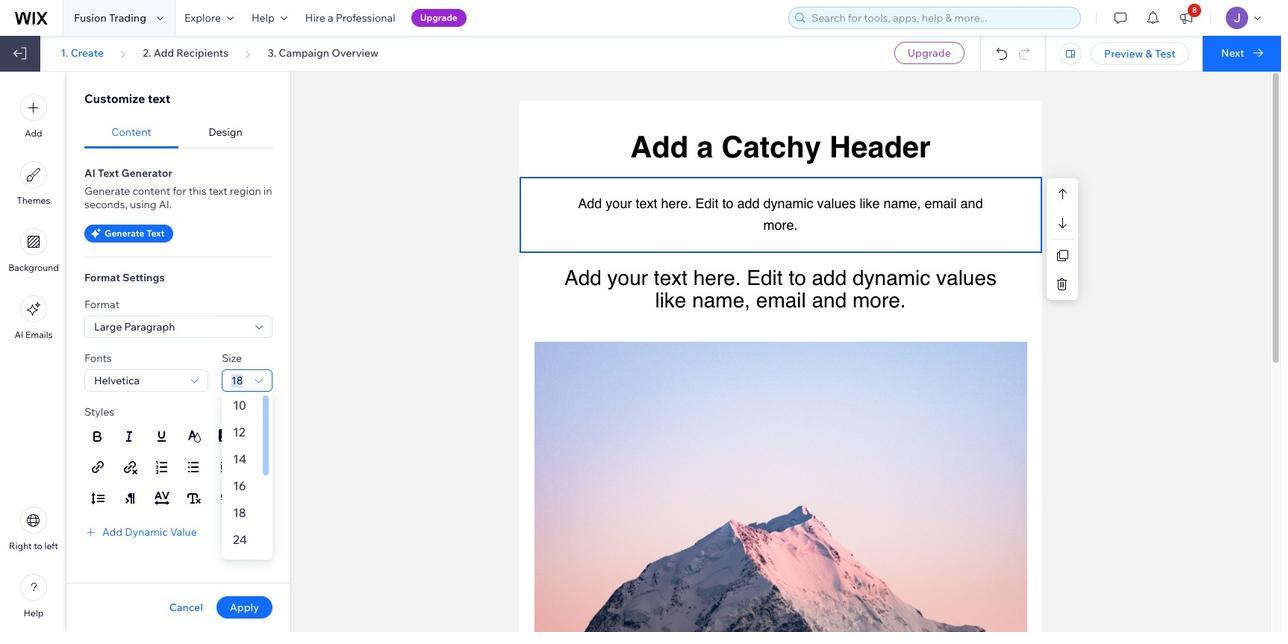Task type: locate. For each thing, give the bounding box(es) containing it.
add
[[154, 46, 174, 60], [25, 128, 42, 139], [631, 130, 689, 164], [578, 196, 602, 211], [565, 266, 602, 289], [102, 525, 123, 539]]

0 horizontal spatial a
[[328, 11, 334, 25]]

preview & test button
[[1091, 43, 1190, 65]]

a
[[328, 11, 334, 25], [697, 130, 714, 164]]

overview
[[332, 46, 379, 60]]

upgrade button down search for tools, apps, help & more... 'field'
[[895, 42, 965, 64]]

ai
[[84, 167, 95, 180], [15, 329, 23, 341]]

1 vertical spatial a
[[697, 130, 714, 164]]

0 horizontal spatial dynamic
[[764, 196, 814, 211]]

styles
[[84, 406, 114, 419]]

more.
[[764, 217, 798, 233], [853, 289, 906, 312]]

0 horizontal spatial email
[[756, 289, 806, 312]]

0 horizontal spatial values
[[817, 196, 856, 211]]

upgrade right professional
[[420, 12, 458, 23]]

add inside add button
[[25, 128, 42, 139]]

0 vertical spatial and
[[961, 196, 983, 211]]

1 horizontal spatial more.
[[853, 289, 906, 312]]

2 horizontal spatial to
[[789, 266, 806, 289]]

for
[[173, 184, 186, 198]]

values
[[817, 196, 856, 211], [937, 266, 997, 289]]

1 vertical spatial format
[[84, 298, 119, 311]]

1 horizontal spatial ai
[[84, 167, 95, 180]]

format for format
[[84, 298, 119, 311]]

ai inside ai text generator generate content for this text region in seconds, using ai.
[[84, 167, 95, 180]]

add dynamic value
[[102, 525, 197, 539]]

edit
[[696, 196, 719, 211], [747, 266, 783, 289]]

1 vertical spatial name,
[[692, 289, 751, 312]]

0 vertical spatial your
[[606, 196, 632, 211]]

apply
[[230, 601, 259, 615]]

0 vertical spatial a
[[328, 11, 334, 25]]

generate down seconds,
[[105, 228, 144, 239]]

1 vertical spatial dynamic
[[853, 266, 931, 289]]

right to left button
[[9, 507, 58, 552]]

0 vertical spatial text
[[98, 167, 119, 180]]

ai emails
[[15, 329, 53, 341]]

1 horizontal spatial email
[[925, 196, 957, 211]]

campaign
[[279, 46, 329, 60]]

0 horizontal spatial ai
[[15, 329, 23, 341]]

0 vertical spatial help button
[[243, 0, 296, 36]]

1 vertical spatial add
[[812, 266, 847, 289]]

design button
[[179, 117, 273, 149]]

0 horizontal spatial upgrade
[[420, 12, 458, 23]]

1 vertical spatial edit
[[747, 266, 783, 289]]

help button down right to left
[[20, 574, 47, 619]]

0 horizontal spatial to
[[34, 541, 42, 552]]

2 vertical spatial to
[[34, 541, 42, 552]]

0 vertical spatial more.
[[764, 217, 798, 233]]

preview & test
[[1105, 47, 1176, 60]]

right
[[9, 541, 32, 552]]

text
[[148, 91, 170, 106], [209, 184, 227, 198], [636, 196, 658, 211], [654, 266, 688, 289]]

0 vertical spatial name,
[[884, 196, 921, 211]]

1 vertical spatial values
[[937, 266, 997, 289]]

0 vertical spatial dynamic
[[764, 196, 814, 211]]

in
[[264, 184, 272, 198]]

0 horizontal spatial help
[[24, 608, 43, 619]]

upgrade button
[[411, 9, 467, 27], [895, 42, 965, 64]]

right to left
[[9, 541, 58, 552]]

left
[[44, 541, 58, 552]]

apply button
[[216, 597, 273, 619]]

email
[[925, 196, 957, 211], [756, 289, 806, 312]]

3.
[[268, 46, 277, 60]]

and
[[961, 196, 983, 211], [812, 289, 847, 312]]

30
[[233, 559, 248, 574]]

1 vertical spatial ai
[[15, 329, 23, 341]]

1 vertical spatial more.
[[853, 289, 906, 312]]

1 horizontal spatial upgrade button
[[895, 42, 965, 64]]

ai left "emails"
[[15, 329, 23, 341]]

1 horizontal spatial here.
[[694, 266, 741, 289]]

1. create link
[[61, 46, 104, 60]]

generate text
[[105, 228, 165, 239]]

help
[[252, 11, 275, 25], [24, 608, 43, 619]]

0 horizontal spatial text
[[98, 167, 119, 180]]

0 vertical spatial generate
[[84, 184, 130, 198]]

next button
[[1203, 36, 1282, 72]]

format
[[84, 271, 120, 285], [84, 298, 119, 311]]

1 horizontal spatial upgrade
[[908, 46, 951, 60]]

create
[[71, 46, 104, 60]]

2. add recipients link
[[143, 46, 229, 60]]

size
[[222, 352, 242, 365]]

0 vertical spatial add
[[737, 196, 760, 211]]

header
[[830, 130, 931, 164]]

add
[[737, 196, 760, 211], [812, 266, 847, 289]]

1 vertical spatial generate
[[105, 228, 144, 239]]

text inside ai text generator generate content for this text region in seconds, using ai.
[[98, 167, 119, 180]]

upgrade down search for tools, apps, help & more... 'field'
[[908, 46, 951, 60]]

test
[[1155, 47, 1176, 60]]

1 horizontal spatial help button
[[243, 0, 296, 36]]

customize
[[84, 91, 145, 106]]

0 horizontal spatial and
[[812, 289, 847, 312]]

1 format from the top
[[84, 271, 120, 285]]

generate inside button
[[105, 228, 144, 239]]

0 vertical spatial here.
[[661, 196, 692, 211]]

your
[[606, 196, 632, 211], [608, 266, 648, 289]]

a right hire
[[328, 11, 334, 25]]

format left settings
[[84, 271, 120, 285]]

0 vertical spatial edit
[[696, 196, 719, 211]]

0 horizontal spatial more.
[[764, 217, 798, 233]]

0 vertical spatial format
[[84, 271, 120, 285]]

0 vertical spatial like
[[860, 196, 880, 211]]

text
[[98, 167, 119, 180], [147, 228, 165, 239]]

text inside button
[[147, 228, 165, 239]]

1 vertical spatial to
[[789, 266, 806, 289]]

1 horizontal spatial a
[[697, 130, 714, 164]]

text up seconds,
[[98, 167, 119, 180]]

help up 3.
[[252, 11, 275, 25]]

0 vertical spatial help
[[252, 11, 275, 25]]

1 vertical spatial help button
[[20, 574, 47, 619]]

None field
[[90, 317, 251, 338], [90, 370, 189, 391], [227, 370, 253, 391], [90, 317, 251, 338], [90, 370, 189, 391], [227, 370, 253, 391]]

0 vertical spatial add your text here. edit to add dynamic values like name, email and more.
[[578, 196, 987, 233]]

upgrade
[[420, 12, 458, 23], [908, 46, 951, 60]]

generate down generator in the left of the page
[[84, 184, 130, 198]]

format down format settings
[[84, 298, 119, 311]]

dynamic
[[764, 196, 814, 211], [853, 266, 931, 289]]

help button
[[243, 0, 296, 36], [20, 574, 47, 619]]

ai up seconds,
[[84, 167, 95, 180]]

cancel
[[169, 601, 203, 615]]

1 vertical spatial and
[[812, 289, 847, 312]]

text down ai.
[[147, 228, 165, 239]]

0 horizontal spatial upgrade button
[[411, 9, 467, 27]]

8
[[1193, 5, 1197, 15]]

explore
[[184, 11, 221, 25]]

add your text here. edit to add dynamic values like name, email and more.
[[578, 196, 987, 233], [565, 266, 1003, 312]]

seconds,
[[84, 198, 128, 211]]

1 vertical spatial help
[[24, 608, 43, 619]]

upgrade button right professional
[[411, 9, 467, 27]]

1 vertical spatial like
[[655, 289, 687, 312]]

content
[[133, 184, 170, 198]]

generate
[[84, 184, 130, 198], [105, 228, 144, 239]]

a for catchy
[[697, 130, 714, 164]]

recipients
[[177, 46, 229, 60]]

a inside "link"
[[328, 11, 334, 25]]

2 format from the top
[[84, 298, 119, 311]]

tab list
[[84, 117, 273, 149]]

0 horizontal spatial edit
[[696, 196, 719, 211]]

1 vertical spatial text
[[147, 228, 165, 239]]

ai for ai emails
[[15, 329, 23, 341]]

ai inside button
[[15, 329, 23, 341]]

0 horizontal spatial name,
[[692, 289, 751, 312]]

text for ai
[[98, 167, 119, 180]]

help button up 3.
[[243, 0, 296, 36]]

list box
[[222, 392, 273, 580]]

1 horizontal spatial text
[[147, 228, 165, 239]]

0 vertical spatial upgrade
[[420, 12, 458, 23]]

Search for tools, apps, help & more... field
[[807, 7, 1076, 28]]

3. campaign overview link
[[268, 46, 379, 60]]

hire a professional link
[[296, 0, 405, 36]]

name,
[[884, 196, 921, 211], [692, 289, 751, 312]]

12
[[233, 425, 245, 440]]

0 vertical spatial ai
[[84, 167, 95, 180]]

1 vertical spatial upgrade
[[908, 46, 951, 60]]

1 vertical spatial your
[[608, 266, 648, 289]]

a left catchy
[[697, 130, 714, 164]]

0 horizontal spatial like
[[655, 289, 687, 312]]

cancel button
[[169, 601, 203, 615]]

ai emails button
[[15, 296, 53, 341]]

1 horizontal spatial help
[[252, 11, 275, 25]]

help down right to left
[[24, 608, 43, 619]]

generate text button
[[84, 225, 174, 243]]

content button
[[84, 117, 179, 149]]

0 vertical spatial to
[[723, 196, 734, 211]]



Task type: describe. For each thing, give the bounding box(es) containing it.
ai.
[[159, 198, 172, 211]]

content
[[112, 125, 151, 139]]

1 horizontal spatial and
[[961, 196, 983, 211]]

10
[[233, 398, 247, 413]]

0 vertical spatial upgrade button
[[411, 9, 467, 27]]

1 vertical spatial here.
[[694, 266, 741, 289]]

background button
[[8, 229, 59, 273]]

text for generate
[[147, 228, 165, 239]]

ai text generator generate content for this text region in seconds, using ai.
[[84, 167, 272, 211]]

0 horizontal spatial help button
[[20, 574, 47, 619]]

1.
[[61, 46, 68, 60]]

upgrade for the top upgrade button
[[420, 12, 458, 23]]

tab list containing content
[[84, 117, 273, 149]]

ai for ai text generator generate content for this text region in seconds, using ai.
[[84, 167, 95, 180]]

24
[[233, 533, 247, 547]]

0 vertical spatial values
[[817, 196, 856, 211]]

generator
[[121, 167, 172, 180]]

format for format settings
[[84, 271, 120, 285]]

format settings
[[84, 271, 165, 285]]

customize text
[[84, 91, 170, 106]]

1 horizontal spatial name,
[[884, 196, 921, 211]]

16
[[233, 479, 246, 494]]

14
[[233, 452, 247, 467]]

themes
[[17, 195, 50, 206]]

hire a professional
[[305, 11, 396, 25]]

1. create
[[61, 46, 104, 60]]

fusion trading
[[74, 11, 146, 25]]

8 button
[[1170, 0, 1203, 36]]

next
[[1222, 46, 1245, 60]]

background
[[8, 262, 59, 273]]

catchy
[[722, 130, 822, 164]]

region
[[230, 184, 261, 198]]

1 horizontal spatial dynamic
[[853, 266, 931, 289]]

professional
[[336, 11, 396, 25]]

themes button
[[17, 161, 50, 206]]

hire
[[305, 11, 326, 25]]

to inside button
[[34, 541, 42, 552]]

add button
[[20, 94, 47, 139]]

fonts
[[84, 352, 112, 365]]

1 horizontal spatial add
[[812, 266, 847, 289]]

1 horizontal spatial to
[[723, 196, 734, 211]]

trading
[[109, 11, 146, 25]]

add dynamic value button
[[84, 525, 197, 539]]

design
[[208, 125, 243, 139]]

3. campaign overview
[[268, 46, 379, 60]]

value
[[170, 525, 197, 539]]

0 vertical spatial email
[[925, 196, 957, 211]]

generate inside ai text generator generate content for this text region in seconds, using ai.
[[84, 184, 130, 198]]

0 horizontal spatial here.
[[661, 196, 692, 211]]

dynamic
[[125, 525, 168, 539]]

settings
[[123, 271, 165, 285]]

1 vertical spatial add your text here. edit to add dynamic values like name, email and more.
[[565, 266, 1003, 312]]

upgrade for the bottom upgrade button
[[908, 46, 951, 60]]

text inside ai text generator generate content for this text region in seconds, using ai.
[[209, 184, 227, 198]]

fusion
[[74, 11, 107, 25]]

2. add recipients
[[143, 46, 229, 60]]

emails
[[25, 329, 53, 341]]

preview
[[1105, 47, 1144, 60]]

0 horizontal spatial add
[[737, 196, 760, 211]]

this
[[189, 184, 207, 198]]

&
[[1146, 47, 1153, 60]]

a for professional
[[328, 11, 334, 25]]

add a catchy header
[[631, 130, 931, 164]]

1 horizontal spatial like
[[860, 196, 880, 211]]

18
[[233, 506, 246, 521]]

1 horizontal spatial edit
[[747, 266, 783, 289]]

1 vertical spatial email
[[756, 289, 806, 312]]

1 horizontal spatial values
[[937, 266, 997, 289]]

list box containing 10
[[222, 392, 273, 580]]

using
[[130, 198, 157, 211]]

1 vertical spatial upgrade button
[[895, 42, 965, 64]]

2.
[[143, 46, 151, 60]]



Task type: vqa. For each thing, say whether or not it's contained in the screenshot.
2 button
no



